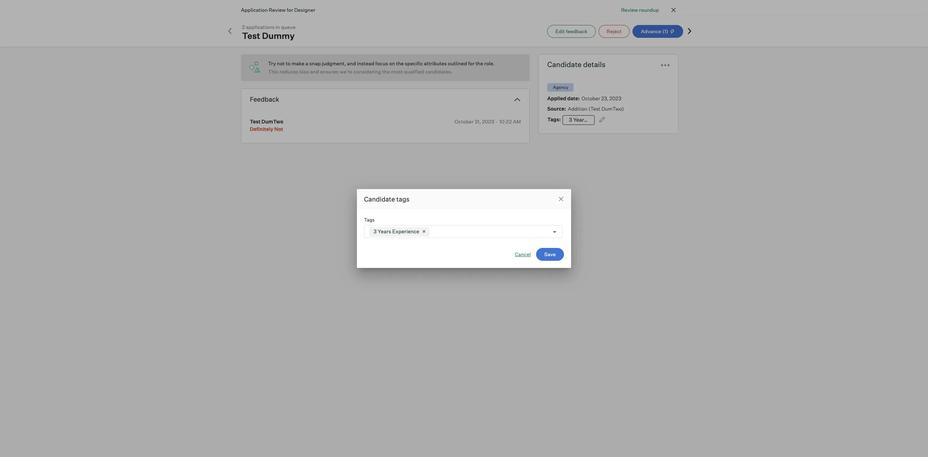 Task type: vqa. For each thing, say whether or not it's contained in the screenshot.
edit feedback
yes



Task type: describe. For each thing, give the bounding box(es) containing it.
advance
[[641, 28, 662, 34]]

source:
[[548, 106, 566, 112]]

for inside try not to make a snap judgment, and instead focus on the specific attributes outlined for the role. this reduces bias and ensures we're considering the most qualified candidates.
[[468, 60, 475, 66]]

to
[[286, 60, 291, 66]]

candidate details
[[548, 60, 606, 69]]

23,
[[602, 95, 609, 101]]

save button
[[536, 248, 564, 261]]

0 horizontal spatial the
[[382, 69, 390, 75]]

not
[[274, 126, 283, 132]]

10:22 am
[[500, 119, 521, 125]]

previous element
[[226, 27, 234, 35]]

october 31, 2023
[[455, 119, 495, 125]]

31,
[[475, 119, 481, 125]]

review roundup link
[[621, 6, 659, 14]]

try
[[268, 60, 276, 66]]

3
[[374, 228, 377, 235]]

most
[[391, 69, 403, 75]]

instead
[[357, 60, 374, 66]]

bias
[[300, 69, 309, 75]]

outlined
[[448, 60, 467, 66]]

reject button
[[599, 25, 630, 38]]

test inside test dumtwo definitely not
[[250, 119, 261, 125]]

date:
[[568, 95, 580, 101]]

focus
[[376, 60, 388, 66]]

applied
[[548, 95, 567, 101]]

candidate actions image
[[661, 64, 670, 66]]

1 vertical spatial 2023
[[482, 119, 495, 125]]

make
[[292, 60, 305, 66]]

2 horizontal spatial the
[[476, 60, 483, 66]]

in
[[276, 24, 280, 30]]

0 vertical spatial october
[[582, 95, 600, 101]]

a
[[306, 60, 308, 66]]

moving to this stage may trigger an action. image
[[670, 29, 675, 34]]

0 horizontal spatial for
[[287, 7, 293, 13]]

tags:
[[548, 116, 561, 122]]

candidate for candidate details
[[548, 60, 582, 69]]

candidate tags dialog
[[357, 189, 571, 268]]

qualified
[[404, 69, 424, 75]]

attributes
[[424, 60, 447, 66]]

queue
[[281, 24, 296, 30]]

considering
[[354, 69, 381, 75]]

cancel
[[515, 251, 531, 257]]

roundup
[[639, 7, 659, 13]]

years
[[378, 228, 391, 235]]

source: addition (test dumtwo)
[[548, 106, 624, 112]]



Task type: locate. For each thing, give the bounding box(es) containing it.
test down 2
[[242, 30, 260, 41]]

0 horizontal spatial 2023
[[482, 119, 495, 125]]

and
[[347, 60, 356, 66], [310, 69, 319, 75]]

candidates.
[[425, 69, 453, 75]]

1 horizontal spatial the
[[396, 60, 404, 66]]

on
[[389, 60, 395, 66]]

0 horizontal spatial review
[[269, 7, 286, 13]]

review left 'roundup'
[[621, 7, 638, 13]]

candidate inside dialog
[[364, 195, 395, 203]]

candidate
[[548, 60, 582, 69], [364, 195, 395, 203]]

the right on
[[396, 60, 404, 66]]

1 horizontal spatial for
[[468, 60, 475, 66]]

agency
[[553, 84, 569, 90]]

feedback
[[566, 28, 588, 34]]

1 horizontal spatial october
[[582, 95, 600, 101]]

ensures
[[320, 69, 339, 75]]

october
[[582, 95, 600, 101], [455, 119, 474, 125]]

add a candidate tag image
[[600, 117, 605, 122]]

details
[[583, 60, 606, 69]]

tags
[[364, 217, 375, 223]]

(test
[[589, 106, 601, 112]]

tags
[[397, 195, 410, 203]]

1 horizontal spatial review
[[621, 7, 638, 13]]

edit
[[556, 28, 565, 34]]

dummy
[[262, 30, 295, 41]]

10:22
[[500, 119, 512, 125]]

1 review from the left
[[621, 7, 638, 13]]

candidate up agency
[[548, 60, 582, 69]]

reduces
[[280, 69, 298, 75]]

candidate for candidate tags
[[364, 195, 395, 203]]

3 years experience
[[374, 228, 420, 235]]

cancel link
[[515, 251, 531, 258]]

october left the 31,
[[455, 119, 474, 125]]

snap
[[309, 60, 321, 66]]

specific
[[405, 60, 423, 66]]

0 vertical spatial 2023
[[610, 95, 622, 101]]

not
[[277, 60, 285, 66]]

we're
[[340, 69, 353, 75]]

designer
[[294, 7, 315, 13]]

0 horizontal spatial october
[[455, 119, 474, 125]]

2023 right the 31,
[[482, 119, 495, 125]]

addition
[[568, 106, 588, 112]]

review up in
[[269, 7, 286, 13]]

0 vertical spatial candidate
[[548, 60, 582, 69]]

moving to this stage may trigger an action. element
[[669, 29, 675, 34]]

this
[[268, 69, 279, 75]]

1 vertical spatial and
[[310, 69, 319, 75]]

0 vertical spatial and
[[347, 60, 356, 66]]

the down "focus"
[[382, 69, 390, 75]]

candidate up tags on the top of page
[[364, 195, 395, 203]]

application
[[241, 7, 268, 13]]

0 vertical spatial for
[[287, 7, 293, 13]]

for left designer
[[287, 7, 293, 13]]

save
[[545, 251, 556, 257]]

applied date: october 23, 2023
[[548, 95, 622, 101]]

try not to make a snap judgment, and instead focus on the specific attributes outlined for the role. this reduces bias and ensures we're considering the most qualified candidates.
[[268, 60, 495, 75]]

review roundup
[[621, 7, 659, 13]]

applications
[[246, 24, 275, 30]]

test
[[242, 30, 260, 41], [250, 119, 261, 125]]

definitely
[[250, 126, 273, 132]]

am
[[513, 119, 521, 125]]

reject
[[607, 28, 622, 34]]

2
[[242, 24, 245, 30]]

1 vertical spatial candidate
[[364, 195, 395, 203]]

the left role.
[[476, 60, 483, 66]]

for
[[287, 7, 293, 13], [468, 60, 475, 66]]

dumtwo)
[[602, 106, 624, 112]]

edit feedback
[[556, 28, 588, 34]]

test up definitely
[[250, 119, 261, 125]]

feedback
[[250, 95, 279, 103]]

test inside 2 applications in queue test dummy
[[242, 30, 260, 41]]

2 applications in queue test dummy
[[242, 24, 296, 41]]

role.
[[485, 60, 495, 66]]

0 horizontal spatial and
[[310, 69, 319, 75]]

2023 right 23,
[[610, 95, 622, 101]]

1 horizontal spatial and
[[347, 60, 356, 66]]

1 horizontal spatial candidate
[[548, 60, 582, 69]]

edit feedback button
[[547, 25, 596, 38]]

for right outlined at the top of the page
[[468, 60, 475, 66]]

2 review from the left
[[269, 7, 286, 13]]

october up (test
[[582, 95, 600, 101]]

next element
[[686, 27, 694, 35]]

and down snap
[[310, 69, 319, 75]]

application review for designer
[[241, 7, 315, 13]]

and up "we're"
[[347, 60, 356, 66]]

dumtwo
[[262, 119, 283, 125]]

1 vertical spatial october
[[455, 119, 474, 125]]

1 vertical spatial for
[[468, 60, 475, 66]]

advance (1)
[[641, 28, 669, 34]]

0 vertical spatial test
[[242, 30, 260, 41]]

1 horizontal spatial 2023
[[610, 95, 622, 101]]

(1)
[[663, 28, 669, 34]]

candidate actions element
[[661, 58, 670, 71]]

the
[[396, 60, 404, 66], [476, 60, 483, 66], [382, 69, 390, 75]]

review
[[621, 7, 638, 13], [269, 7, 286, 13]]

close image
[[670, 6, 678, 14]]

1 vertical spatial test
[[250, 119, 261, 125]]

2023
[[610, 95, 622, 101], [482, 119, 495, 125]]

judgment,
[[322, 60, 346, 66]]

test dummy link
[[242, 30, 299, 41]]

next image
[[686, 27, 694, 34]]

test dumtwo definitely not
[[250, 119, 283, 132]]

candidate tags
[[364, 195, 410, 203]]

experience
[[392, 228, 420, 235]]

0 horizontal spatial candidate
[[364, 195, 395, 203]]



